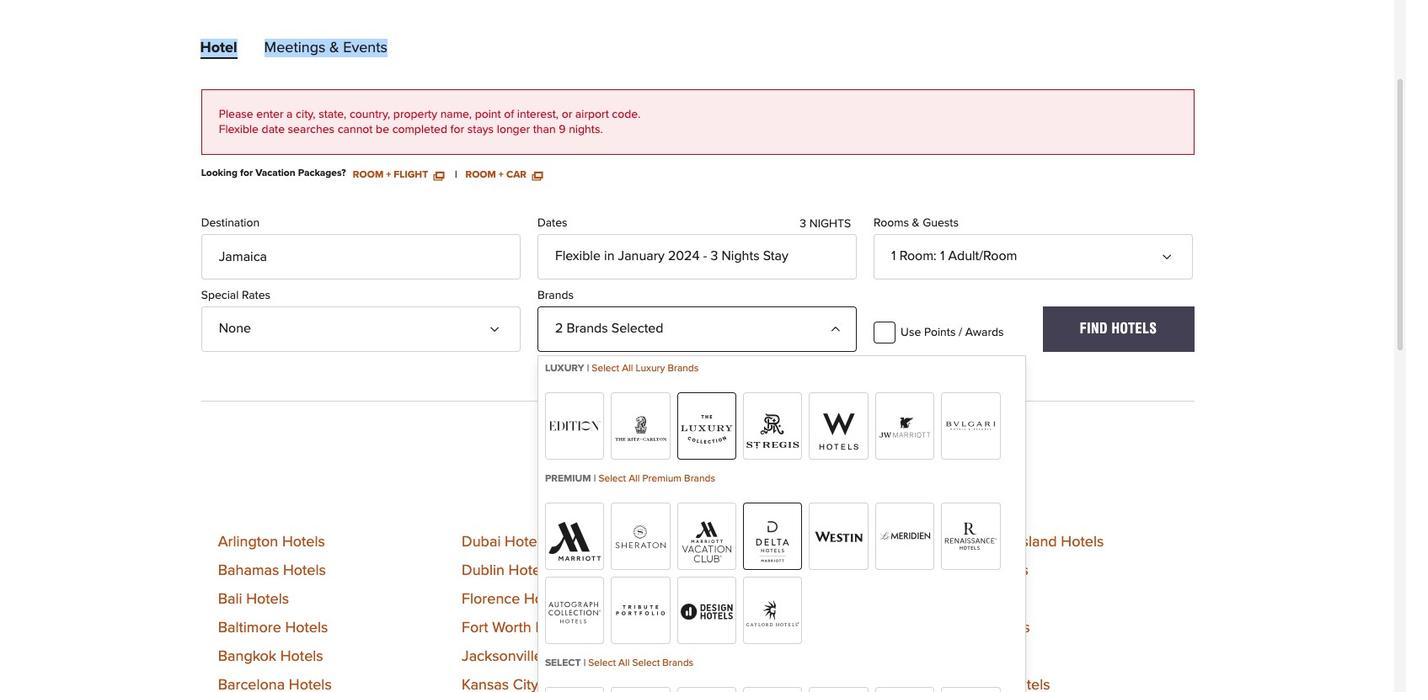 Task type: vqa. For each thing, say whether or not it's contained in the screenshot.
Enjoy instant benefits like our Best Rate Guarantee, Mobile Check-In, Free Wi-Fi and Earn Free Nights only when you book directly on Marriott.com.
no



Task type: describe. For each thing, give the bounding box(es) containing it.
rooms & guests
[[874, 217, 959, 229]]

south
[[933, 535, 971, 551]]

myrtle beach hotels
[[689, 593, 823, 608]]

/room
[[979, 249, 1017, 263]]

opens in a new browser window. image for room + flight
[[434, 170, 444, 180]]

2 horizontal spatial room
[[900, 249, 934, 263]]

bali hotels
[[218, 593, 289, 608]]

myrtle
[[689, 593, 730, 608]]

of
[[504, 109, 514, 120]]

sydney
[[933, 564, 982, 579]]

meetings
[[264, 40, 326, 56]]

island
[[1018, 535, 1057, 551]]

toronto hotels link
[[933, 621, 1030, 637]]

brands right 2
[[567, 322, 608, 335]]

hotels for bali hotels
[[246, 593, 289, 608]]

2024
[[668, 249, 700, 263]]

selected
[[612, 322, 664, 335]]

meetings & events
[[264, 40, 388, 56]]

arrow down image for rooms & guests
[[1166, 245, 1179, 259]]

flight
[[394, 170, 428, 180]]

arlington hotels
[[218, 535, 325, 551]]

montreal hotels link
[[689, 564, 794, 579]]

select for select all luxury brands
[[592, 364, 619, 374]]

sydney hotels link
[[933, 564, 1029, 579]]

hotels right island
[[1061, 535, 1104, 551]]

niagara falls hotels link
[[689, 650, 822, 665]]

room + car
[[466, 170, 529, 180]]

completed
[[392, 124, 447, 136]]

1 1 from the left
[[892, 249, 896, 263]]

bahamas hotels
[[218, 564, 326, 579]]

Destination text field
[[201, 234, 521, 280]]

vacation
[[256, 169, 295, 179]]

trigger image
[[829, 318, 843, 331]]

baltimore hotels link
[[218, 621, 328, 637]]

arlington hotels link
[[218, 535, 325, 551]]

2 brands selected
[[555, 322, 664, 335]]

baltimore
[[218, 621, 281, 637]]

dublin hotels link
[[462, 564, 551, 579]]

hotels for dubai hotels
[[505, 535, 548, 551]]

toronto
[[933, 621, 983, 637]]

dubai
[[462, 535, 501, 551]]

south padre island hotels
[[933, 535, 1104, 551]]

hotels down montreal hotels
[[780, 593, 823, 608]]

opens in a new browser window. image for room + car
[[532, 170, 542, 180]]

+ for flight
[[386, 170, 391, 180]]

florence hotels link
[[462, 593, 567, 608]]

toronto hotels
[[933, 621, 1030, 637]]

worth
[[492, 621, 531, 637]]

bangkok hotels link
[[218, 650, 323, 665]]

sydney hotels
[[933, 564, 1029, 579]]

1 vertical spatial for
[[240, 169, 253, 179]]

room + flight link
[[353, 169, 444, 180]]

bangkok hotels
[[218, 650, 323, 665]]

city,
[[296, 109, 316, 120]]

| left room + car
[[455, 170, 457, 180]]

special rates
[[201, 290, 271, 302]]

& for meetings
[[329, 40, 339, 56]]

special
[[201, 290, 239, 302]]

nights
[[722, 249, 760, 263]]

select for select all premium brands
[[599, 475, 626, 485]]

arlington
[[218, 535, 278, 551]]

1 horizontal spatial flexible
[[555, 249, 601, 263]]

searches
[[288, 124, 335, 136]]

nights
[[810, 218, 851, 230]]

stays
[[467, 124, 494, 136]]

| for select |
[[584, 659, 586, 669]]

select
[[545, 659, 581, 669]]

select | select all select brands
[[545, 659, 694, 669]]

january
[[618, 249, 665, 263]]

miami beach hotels
[[689, 535, 821, 551]]

points
[[924, 327, 956, 339]]

stay
[[763, 249, 788, 263]]

hotel link
[[200, 40, 237, 62]]

napa hotels link
[[689, 621, 771, 637]]

be
[[376, 124, 389, 136]]

longer
[[497, 124, 530, 136]]

date
[[262, 124, 285, 136]]

0 horizontal spatial 3
[[711, 249, 718, 263]]

baltimore hotels
[[218, 621, 328, 637]]

awards
[[965, 327, 1004, 339]]

brands up 2
[[537, 290, 574, 302]]

hotels for toronto hotels
[[987, 621, 1030, 637]]

florence
[[462, 593, 520, 608]]

2 1 from the left
[[940, 249, 945, 263]]

or
[[562, 109, 572, 120]]

hotels for arlington hotels
[[282, 535, 325, 551]]

brands for select all premium brands
[[684, 475, 715, 485]]

a
[[287, 109, 293, 120]]

guests
[[923, 217, 959, 229]]

meetings & events link
[[264, 40, 388, 62]]

dublin hotels
[[462, 564, 551, 579]]

please
[[219, 109, 253, 120]]

flexible in january 2024 - 3 nights stay
[[555, 249, 788, 263]]

for inside the 'please enter a city, state, country, property name, point of interest, or airport code. flexible date searches cannot be completed for stays longer than 9 nights.'
[[450, 124, 464, 136]]

9
[[559, 124, 566, 136]]



Task type: locate. For each thing, give the bounding box(es) containing it.
tucson
[[933, 650, 980, 665]]

hotels for montreal hotels
[[751, 564, 794, 579]]

select all select brands link
[[588, 659, 694, 669]]

2 opens in a new browser window. image from the left
[[532, 170, 542, 180]]

hotels up niagara falls hotels link
[[728, 621, 771, 637]]

point
[[475, 109, 501, 120]]

| right "premium"
[[594, 475, 596, 485]]

dates
[[537, 217, 568, 229]]

bahamas
[[218, 564, 279, 579]]

events
[[343, 40, 388, 56]]

-
[[703, 249, 707, 263]]

hotels up bangkok hotels
[[285, 621, 328, 637]]

1 horizontal spatial 1
[[940, 249, 945, 263]]

room down the rooms & guests
[[900, 249, 934, 263]]

looking for vacation packages?
[[201, 169, 346, 179]]

1 horizontal spatial +
[[499, 170, 504, 180]]

1 horizontal spatial opens in a new browser window. image
[[532, 170, 542, 180]]

1 vertical spatial arrow down image
[[493, 318, 506, 331]]

property
[[393, 109, 437, 120]]

& right rooms
[[912, 217, 920, 229]]

beach up montreal hotels
[[732, 535, 774, 551]]

brands
[[537, 290, 574, 302], [567, 322, 608, 335], [668, 364, 699, 374], [684, 475, 715, 485], [662, 659, 694, 669]]

+ for car
[[499, 170, 504, 180]]

0 vertical spatial for
[[450, 124, 464, 136]]

select right select
[[588, 659, 616, 669]]

0 horizontal spatial 1
[[892, 249, 896, 263]]

hotels up tucson hotels link
[[987, 621, 1030, 637]]

hotels for bangkok hotels
[[280, 650, 323, 665]]

select right luxury at bottom left
[[592, 364, 619, 374]]

2 + from the left
[[499, 170, 504, 180]]

3 nights
[[800, 218, 851, 230]]

0 vertical spatial all
[[622, 364, 633, 374]]

| right luxury at bottom left
[[587, 364, 589, 374]]

1 + from the left
[[386, 170, 391, 180]]

1 horizontal spatial 3
[[800, 218, 806, 230]]

enter
[[256, 109, 284, 120]]

use
[[901, 327, 921, 339]]

hotels down south padre island hotels
[[986, 564, 1029, 579]]

tucson hotels link
[[933, 650, 1027, 665]]

rooms
[[874, 217, 909, 229]]

opens in a new browser window. image inside room + car link
[[532, 170, 542, 180]]

find hotels button
[[1043, 307, 1194, 352]]

for
[[450, 124, 464, 136], [240, 169, 253, 179]]

& left the events at top left
[[329, 40, 339, 56]]

in
[[604, 249, 615, 263]]

beach for miami
[[732, 535, 774, 551]]

select
[[592, 364, 619, 374], [599, 475, 626, 485], [588, 659, 616, 669], [632, 659, 660, 669]]

niagara
[[689, 650, 741, 665]]

1 horizontal spatial arrow down image
[[1166, 245, 1179, 259]]

flexible inside the 'please enter a city, state, country, property name, point of interest, or airport code. flexible date searches cannot be completed for stays longer than 9 nights.'
[[219, 124, 259, 136]]

hotels up montreal hotels
[[778, 535, 821, 551]]

room left the car
[[466, 170, 496, 180]]

for down name,
[[450, 124, 464, 136]]

flexible left in
[[555, 249, 601, 263]]

hotels down baltimore hotels
[[280, 650, 323, 665]]

fort worth hotels link
[[462, 621, 578, 637]]

1 horizontal spatial for
[[450, 124, 464, 136]]

hotels for bahamas hotels
[[283, 564, 326, 579]]

premium
[[545, 475, 591, 485]]

0 horizontal spatial opens in a new browser window. image
[[434, 170, 444, 180]]

0 horizontal spatial for
[[240, 169, 253, 179]]

myrtle beach hotels link
[[689, 593, 823, 608]]

rates
[[242, 290, 271, 302]]

hotels down fort worth hotels
[[546, 650, 589, 665]]

jacksonville
[[462, 650, 542, 665]]

hotels right falls
[[779, 650, 822, 665]]

room for room + car
[[466, 170, 496, 180]]

beach for myrtle
[[734, 593, 776, 608]]

napa
[[689, 621, 724, 637]]

room for room + flight
[[353, 170, 383, 180]]

hotels for dublin hotels
[[509, 564, 551, 579]]

adult
[[948, 249, 979, 263]]

room + flight
[[353, 170, 431, 180]]

| for luxury |
[[587, 364, 589, 374]]

1 room : 1 adult /room
[[892, 249, 1017, 263]]

0 vertical spatial arrow down image
[[1166, 245, 1179, 259]]

brands for select all select brands
[[662, 659, 694, 669]]

napa hotels
[[689, 621, 771, 637]]

3 left nights
[[800, 218, 806, 230]]

luxury | select all luxury brands
[[545, 364, 699, 374]]

all for luxury
[[622, 364, 633, 374]]

&
[[329, 40, 339, 56], [912, 217, 920, 229]]

florence hotels
[[462, 593, 567, 608]]

all right select
[[619, 659, 630, 669]]

destination
[[201, 217, 260, 229]]

brands right luxury
[[668, 364, 699, 374]]

| for premium |
[[594, 475, 596, 485]]

hotels up the myrtle beach hotels
[[751, 564, 794, 579]]

+
[[386, 170, 391, 180], [499, 170, 504, 180]]

bahamas hotels link
[[218, 564, 326, 579]]

all for premium
[[629, 475, 640, 485]]

than
[[533, 124, 556, 136]]

room + car link
[[466, 169, 542, 180]]

select left niagara
[[632, 659, 660, 669]]

1 vertical spatial 3
[[711, 249, 718, 263]]

montreal
[[689, 564, 748, 579]]

hotels up dublin hotels link
[[505, 535, 548, 551]]

room left flight at the left top
[[353, 170, 383, 180]]

brands down napa
[[662, 659, 694, 669]]

+ left flight at the left top
[[386, 170, 391, 180]]

premium
[[643, 475, 682, 485]]

hotels for sydney hotels
[[986, 564, 1029, 579]]

0 vertical spatial &
[[329, 40, 339, 56]]

jacksonville hotels
[[462, 650, 589, 665]]

0 horizontal spatial room
[[353, 170, 383, 180]]

/
[[959, 327, 962, 339]]

1 vertical spatial all
[[629, 475, 640, 485]]

0 vertical spatial flexible
[[219, 124, 259, 136]]

arrow down image for special rates
[[493, 318, 506, 331]]

1 down rooms
[[892, 249, 896, 263]]

state,
[[319, 109, 347, 120]]

bangkok
[[218, 650, 276, 665]]

none link
[[201, 307, 521, 352]]

hotels down bahamas hotels
[[246, 593, 289, 608]]

miami beach hotels link
[[689, 535, 821, 551]]

cannot
[[338, 124, 373, 136]]

2
[[555, 322, 563, 335]]

hotels up select
[[535, 621, 578, 637]]

none
[[219, 322, 251, 335]]

select all premium brands link
[[599, 475, 715, 485]]

select right "premium"
[[599, 475, 626, 485]]

arrow down image inside none link
[[493, 318, 506, 331]]

hotels up bahamas hotels link
[[282, 535, 325, 551]]

0 horizontal spatial &
[[329, 40, 339, 56]]

hotels for tucson hotels
[[984, 650, 1027, 665]]

opens in a new browser window. image right the car
[[532, 170, 542, 180]]

1 right :
[[940, 249, 945, 263]]

3 right -
[[711, 249, 718, 263]]

1 vertical spatial flexible
[[555, 249, 601, 263]]

all left luxury
[[622, 364, 633, 374]]

all left premium
[[629, 475, 640, 485]]

0 horizontal spatial flexible
[[219, 124, 259, 136]]

:
[[934, 249, 937, 263]]

dubai hotels
[[462, 535, 548, 551]]

country,
[[350, 109, 390, 120]]

padre
[[975, 535, 1014, 551]]

2 vertical spatial all
[[619, 659, 630, 669]]

brands for select all luxury brands
[[668, 364, 699, 374]]

premium | select all premium brands
[[545, 475, 715, 485]]

find
[[1080, 321, 1108, 337]]

arrow down image
[[1166, 245, 1179, 259], [493, 318, 506, 331]]

all for select
[[619, 659, 630, 669]]

0 horizontal spatial arrow down image
[[493, 318, 506, 331]]

hotels for jacksonville hotels
[[546, 650, 589, 665]]

hotels for find hotels
[[1112, 321, 1157, 337]]

for right looking
[[240, 169, 253, 179]]

1 horizontal spatial &
[[912, 217, 920, 229]]

1 vertical spatial &
[[912, 217, 920, 229]]

dublin
[[462, 564, 505, 579]]

hotels for napa hotels
[[728, 621, 771, 637]]

hotels for baltimore hotels
[[285, 621, 328, 637]]

hotels down arlington hotels 'link'
[[283, 564, 326, 579]]

beach
[[732, 535, 774, 551], [734, 593, 776, 608]]

opens in a new browser window. image
[[434, 170, 444, 180], [532, 170, 542, 180]]

tucson hotels
[[933, 650, 1027, 665]]

beach down montreal hotels link
[[734, 593, 776, 608]]

south padre island hotels link
[[933, 535, 1104, 551]]

0 horizontal spatial +
[[386, 170, 391, 180]]

+ left the car
[[499, 170, 504, 180]]

& for rooms
[[912, 217, 920, 229]]

1 vertical spatial beach
[[734, 593, 776, 608]]

1 horizontal spatial room
[[466, 170, 496, 180]]

jacksonville hotels link
[[462, 650, 589, 665]]

hotels up fort worth hotels
[[524, 593, 567, 608]]

1 opens in a new browser window. image from the left
[[434, 170, 444, 180]]

| right select
[[584, 659, 586, 669]]

opens in a new browser window. image inside room + flight link
[[434, 170, 444, 180]]

hotels for florence hotels
[[524, 593, 567, 608]]

hotels up florence hotels link
[[509, 564, 551, 579]]

opens in a new browser window. image right flight at the left top
[[434, 170, 444, 180]]

flexible down please
[[219, 124, 259, 136]]

montreal hotels
[[689, 564, 794, 579]]

hotels down the toronto hotels
[[984, 650, 1027, 665]]

brands right premium
[[684, 475, 715, 485]]

hotels right find on the top of page
[[1112, 321, 1157, 337]]

0 vertical spatial beach
[[732, 535, 774, 551]]

falls
[[745, 650, 775, 665]]

nights.
[[569, 124, 603, 136]]

fort worth hotels
[[462, 621, 578, 637]]

select for select all select brands
[[588, 659, 616, 669]]

0 vertical spatial 3
[[800, 218, 806, 230]]

select all luxury brands link
[[592, 364, 699, 374]]

hotels inside button
[[1112, 321, 1157, 337]]



